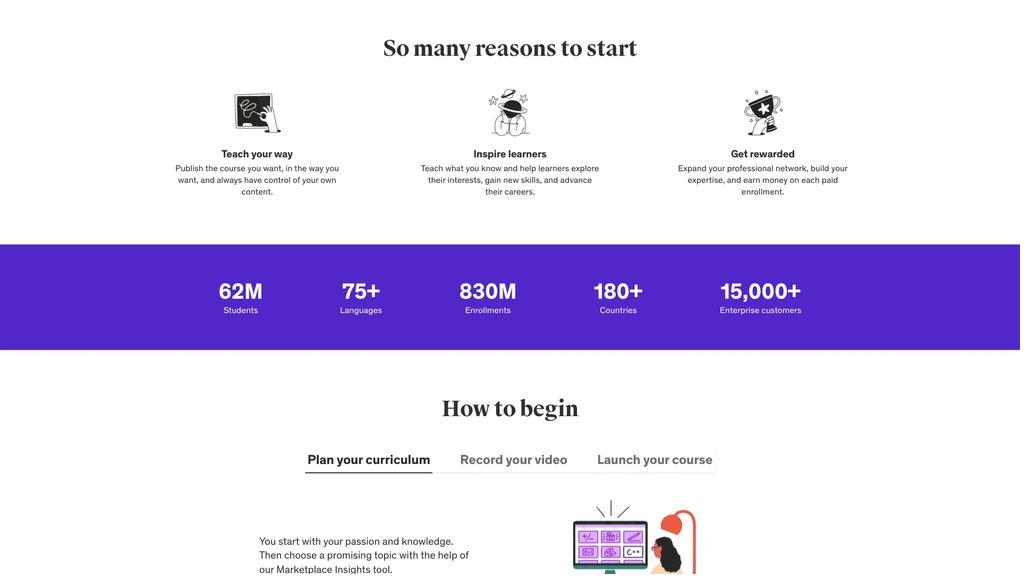 Task type: describe. For each thing, give the bounding box(es) containing it.
1 vertical spatial want,
[[178, 174, 199, 185]]

curriculum
[[366, 451, 431, 467]]

on
[[790, 174, 800, 185]]

plan your curriculum button
[[305, 447, 433, 472]]

rewarded
[[750, 147, 795, 160]]

your up expertise,
[[709, 162, 725, 173]]

countries
[[600, 304, 637, 315]]

of inside you start with your passion and knowledge. then choose a promising topic with the help of our marketplace insights tool.
[[460, 549, 469, 561]]

earn
[[744, 174, 761, 185]]

marketplace
[[276, 563, 332, 574]]

each
[[802, 174, 820, 185]]

and right skills,
[[544, 174, 558, 185]]

you start with your passion and knowledge. then choose a promising topic with the help of our marketplace insights tool.
[[259, 534, 469, 574]]

careers.
[[505, 186, 535, 197]]

and up new in the top of the page
[[504, 162, 518, 173]]

inspire
[[474, 147, 506, 160]]

get
[[731, 147, 748, 160]]

so
[[383, 35, 409, 62]]

students
[[224, 304, 258, 315]]

teach inside inspire learners teach what you know and help learners explore their interests, gain new skills, and advance their careers.
[[421, 162, 443, 173]]

record your video button
[[458, 447, 570, 472]]

you inside inspire learners teach what you know and help learners explore their interests, gain new skills, and advance their careers.
[[466, 162, 479, 173]]

plan
[[308, 451, 334, 467]]

course inside teach your way publish the course you want, in the way you want, and always have control of your own content.
[[220, 162, 246, 173]]

and inside you start with your passion and knowledge. then choose a promising topic with the help of our marketplace insights tool.
[[383, 534, 399, 547]]

insights
[[335, 563, 371, 574]]

enrollment.
[[742, 186, 785, 197]]

0 vertical spatial learners
[[508, 147, 547, 160]]

how
[[442, 395, 490, 423]]

2 you from the left
[[326, 162, 339, 173]]

paid
[[822, 174, 838, 185]]

1 vertical spatial their
[[485, 186, 503, 197]]

new
[[503, 174, 519, 185]]

launch your course button
[[595, 447, 715, 472]]

explore
[[571, 162, 599, 173]]

180+ countries
[[594, 278, 643, 315]]

830m enrollments
[[459, 278, 517, 315]]

have
[[244, 174, 262, 185]]

0 horizontal spatial way
[[274, 147, 293, 160]]

tool.
[[373, 563, 393, 574]]

professional
[[727, 162, 774, 173]]

our
[[259, 563, 274, 574]]

of inside teach your way publish the course you want, in the way you want, and always have control of your own content.
[[293, 174, 300, 185]]

0 vertical spatial their
[[428, 174, 446, 185]]

always
[[217, 174, 242, 185]]

interests,
[[448, 174, 483, 185]]

choose
[[284, 549, 317, 561]]

teach your way publish the course you want, in the way you want, and always have control of your own content.
[[175, 147, 339, 197]]

publish
[[175, 162, 203, 173]]

62m students
[[219, 278, 263, 315]]

you
[[259, 534, 276, 547]]

reasons
[[475, 35, 557, 62]]

the inside you start with your passion and knowledge. then choose a promising topic with the help of our marketplace insights tool.
[[421, 549, 436, 561]]

your up have
[[251, 147, 272, 160]]

build
[[811, 162, 830, 173]]

your right launch
[[643, 451, 670, 467]]

15,000+
[[721, 278, 801, 305]]

get rewarded expand your professional network, build your expertise, and earn money on each paid enrollment.
[[678, 147, 848, 197]]

your left own
[[302, 174, 319, 185]]

0 horizontal spatial with
[[302, 534, 321, 547]]

know
[[481, 162, 502, 173]]

1 horizontal spatial start
[[587, 35, 637, 62]]

languages
[[340, 304, 382, 315]]

record
[[460, 451, 503, 467]]

75+
[[342, 278, 380, 305]]

1 horizontal spatial with
[[399, 549, 419, 561]]

passion
[[345, 534, 380, 547]]

so many reasons to start
[[383, 35, 637, 62]]

15,000+ enterprise customers
[[720, 278, 802, 315]]

expertise,
[[688, 174, 725, 185]]

enterprise
[[720, 304, 760, 315]]

0 vertical spatial want,
[[263, 162, 284, 173]]

a
[[319, 549, 325, 561]]

gain
[[485, 174, 501, 185]]



Task type: vqa. For each thing, say whether or not it's contained in the screenshot.
bottom 4.6 course rating
no



Task type: locate. For each thing, give the bounding box(es) containing it.
1 horizontal spatial help
[[520, 162, 536, 173]]

record your video
[[460, 451, 568, 467]]

and inside get rewarded expand your professional network, build your expertise, and earn money on each paid enrollment.
[[727, 174, 742, 185]]

knowledge.
[[402, 534, 454, 547]]

0 horizontal spatial to
[[494, 395, 516, 423]]

in
[[286, 162, 293, 173]]

0 vertical spatial help
[[520, 162, 536, 173]]

want,
[[263, 162, 284, 173], [178, 174, 199, 185]]

1 you from the left
[[248, 162, 261, 173]]

1 horizontal spatial course
[[672, 451, 713, 467]]

0 vertical spatial start
[[587, 35, 637, 62]]

0 vertical spatial course
[[220, 162, 246, 173]]

own
[[321, 174, 336, 185]]

help up skills,
[[520, 162, 536, 173]]

0 horizontal spatial the
[[205, 162, 218, 173]]

1 horizontal spatial teach
[[421, 162, 443, 173]]

start
[[587, 35, 637, 62], [278, 534, 300, 547]]

help inside you start with your passion and knowledge. then choose a promising topic with the help of our marketplace insights tool.
[[438, 549, 458, 561]]

help down knowledge.
[[438, 549, 458, 561]]

the
[[205, 162, 218, 173], [294, 162, 307, 173], [421, 549, 436, 561]]

1 horizontal spatial to
[[561, 35, 583, 62]]

0 vertical spatial with
[[302, 534, 321, 547]]

1 vertical spatial help
[[438, 549, 458, 561]]

0 horizontal spatial want,
[[178, 174, 199, 185]]

1 vertical spatial of
[[460, 549, 469, 561]]

plan your curriculum
[[308, 451, 431, 467]]

1 horizontal spatial their
[[485, 186, 503, 197]]

1 horizontal spatial of
[[460, 549, 469, 561]]

teach left what
[[421, 162, 443, 173]]

want, up control
[[263, 162, 284, 173]]

tab list containing plan your curriculum
[[305, 447, 715, 473]]

your inside you start with your passion and knowledge. then choose a promising topic with the help of our marketplace insights tool.
[[324, 534, 343, 547]]

skills,
[[521, 174, 542, 185]]

their
[[428, 174, 446, 185], [485, 186, 503, 197]]

0 vertical spatial of
[[293, 174, 300, 185]]

expand
[[678, 162, 707, 173]]

0 vertical spatial teach
[[222, 147, 249, 160]]

want, down the publish
[[178, 174, 199, 185]]

way
[[274, 147, 293, 160], [309, 162, 324, 173]]

you
[[248, 162, 261, 173], [326, 162, 339, 173], [466, 162, 479, 173]]

and
[[504, 162, 518, 173], [201, 174, 215, 185], [544, 174, 558, 185], [727, 174, 742, 185], [383, 534, 399, 547]]

teach
[[222, 147, 249, 160], [421, 162, 443, 173]]

0 horizontal spatial help
[[438, 549, 458, 561]]

course inside launch your course button
[[672, 451, 713, 467]]

you up have
[[248, 162, 261, 173]]

video
[[535, 451, 568, 467]]

how to begin
[[442, 395, 579, 423]]

begin
[[520, 395, 579, 423]]

0 horizontal spatial start
[[278, 534, 300, 547]]

1 vertical spatial course
[[672, 451, 713, 467]]

content.
[[242, 186, 273, 197]]

course
[[220, 162, 246, 173], [672, 451, 713, 467]]

teach up always
[[222, 147, 249, 160]]

0 horizontal spatial course
[[220, 162, 246, 173]]

0 horizontal spatial of
[[293, 174, 300, 185]]

with up a
[[302, 534, 321, 547]]

tab list
[[305, 447, 715, 473]]

your
[[251, 147, 272, 160], [709, 162, 725, 173], [832, 162, 848, 173], [302, 174, 319, 185], [337, 451, 363, 467], [506, 451, 532, 467], [643, 451, 670, 467], [324, 534, 343, 547]]

1 horizontal spatial the
[[294, 162, 307, 173]]

topic
[[374, 549, 397, 561]]

the down knowledge.
[[421, 549, 436, 561]]

you up interests,
[[466, 162, 479, 173]]

180+
[[594, 278, 643, 305]]

2 horizontal spatial the
[[421, 549, 436, 561]]

your up a
[[324, 534, 343, 547]]

the up always
[[205, 162, 218, 173]]

and left earn
[[727, 174, 742, 185]]

advance
[[560, 174, 592, 185]]

830m
[[459, 278, 517, 305]]

1 horizontal spatial way
[[309, 162, 324, 173]]

your up paid
[[832, 162, 848, 173]]

money
[[763, 174, 788, 185]]

help
[[520, 162, 536, 173], [438, 549, 458, 561]]

1 vertical spatial with
[[399, 549, 419, 561]]

launch your course
[[597, 451, 713, 467]]

their down gain at top left
[[485, 186, 503, 197]]

0 horizontal spatial their
[[428, 174, 446, 185]]

your right the plan on the left bottom
[[337, 451, 363, 467]]

to
[[561, 35, 583, 62], [494, 395, 516, 423]]

1 vertical spatial teach
[[421, 162, 443, 173]]

0 vertical spatial to
[[561, 35, 583, 62]]

your left video
[[506, 451, 532, 467]]

and left always
[[201, 174, 215, 185]]

launch
[[597, 451, 641, 467]]

1 vertical spatial start
[[278, 534, 300, 547]]

2 horizontal spatial you
[[466, 162, 479, 173]]

0 vertical spatial way
[[274, 147, 293, 160]]

62m
[[219, 278, 263, 305]]

what
[[445, 162, 464, 173]]

1 horizontal spatial want,
[[263, 162, 284, 173]]

0 horizontal spatial teach
[[222, 147, 249, 160]]

75+ languages
[[340, 278, 382, 315]]

their down what
[[428, 174, 446, 185]]

network,
[[776, 162, 809, 173]]

1 vertical spatial learners
[[539, 162, 569, 173]]

enrollments
[[465, 304, 511, 315]]

and up topic
[[383, 534, 399, 547]]

customers
[[762, 304, 802, 315]]

the right in
[[294, 162, 307, 173]]

of
[[293, 174, 300, 185], [460, 549, 469, 561]]

then
[[259, 549, 282, 561]]

help inside inspire learners teach what you know and help learners explore their interests, gain new skills, and advance their careers.
[[520, 162, 536, 173]]

with right topic
[[399, 549, 419, 561]]

and inside teach your way publish the course you want, in the way you want, and always have control of your own content.
[[201, 174, 215, 185]]

0 horizontal spatial you
[[248, 162, 261, 173]]

many
[[413, 35, 471, 62]]

1 horizontal spatial you
[[326, 162, 339, 173]]

1 vertical spatial way
[[309, 162, 324, 173]]

promising
[[327, 549, 372, 561]]

learners
[[508, 147, 547, 160], [539, 162, 569, 173]]

you up own
[[326, 162, 339, 173]]

way up own
[[309, 162, 324, 173]]

teach inside teach your way publish the course you want, in the way you want, and always have control of your own content.
[[222, 147, 249, 160]]

your inside button
[[506, 451, 532, 467]]

3 you from the left
[[466, 162, 479, 173]]

inspire learners teach what you know and help learners explore their interests, gain new skills, and advance their careers.
[[421, 147, 599, 197]]

start inside you start with your passion and knowledge. then choose a promising topic with the help of our marketplace insights tool.
[[278, 534, 300, 547]]

way up in
[[274, 147, 293, 160]]

control
[[264, 174, 291, 185]]

with
[[302, 534, 321, 547], [399, 549, 419, 561]]

1 vertical spatial to
[[494, 395, 516, 423]]



